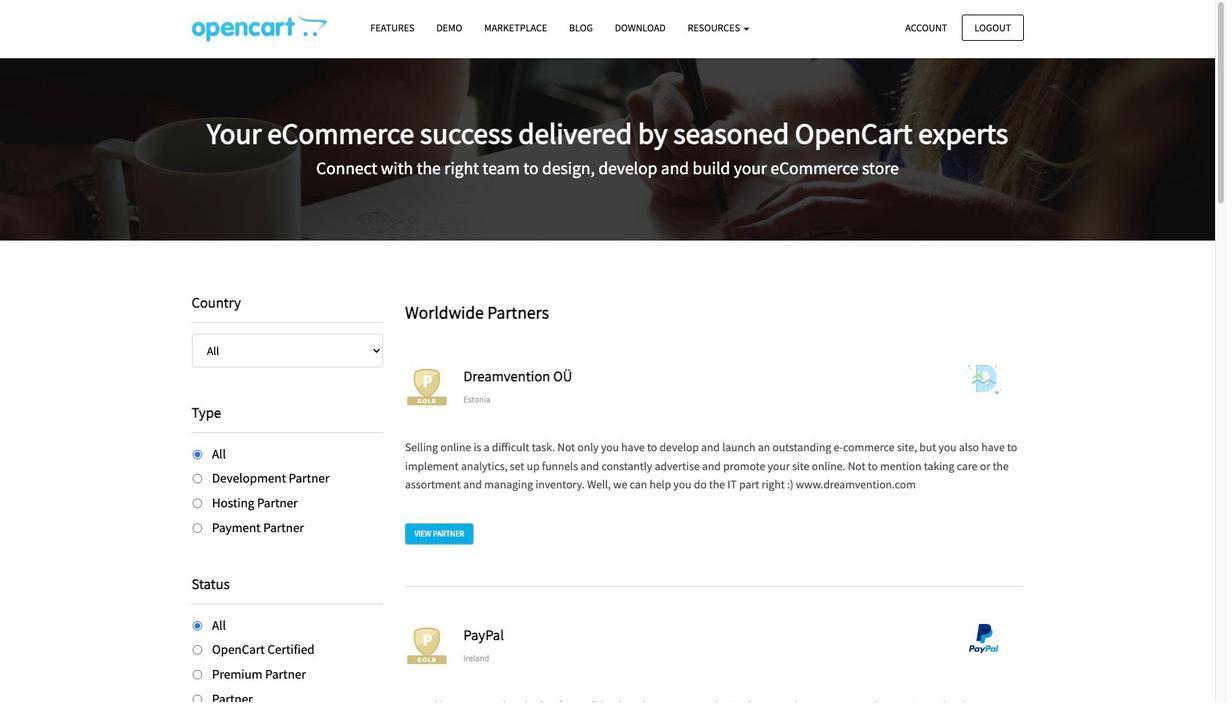 Task type: locate. For each thing, give the bounding box(es) containing it.
None radio
[[192, 475, 202, 484], [192, 499, 202, 509], [192, 524, 202, 534], [192, 646, 202, 656], [192, 671, 202, 681], [192, 696, 202, 703], [192, 475, 202, 484], [192, 499, 202, 509], [192, 524, 202, 534], [192, 646, 202, 656], [192, 671, 202, 681], [192, 696, 202, 703]]

0 vertical spatial opencart certified image
[[405, 366, 449, 410]]

paypal image
[[944, 625, 1024, 654]]

1 vertical spatial opencart certified image
[[405, 625, 449, 669]]

1 opencart certified image from the top
[[405, 366, 449, 410]]

opencart certified image
[[405, 366, 449, 410], [405, 625, 449, 669]]

opencart certified image for paypal image
[[405, 625, 449, 669]]

dreamvention oü image
[[944, 366, 1024, 395]]

opencart - partners image
[[192, 15, 327, 42]]

None radio
[[192, 450, 202, 460], [192, 622, 202, 631], [192, 450, 202, 460], [192, 622, 202, 631]]

2 opencart certified image from the top
[[405, 625, 449, 669]]



Task type: describe. For each thing, give the bounding box(es) containing it.
opencart certified image for dreamvention oü image
[[405, 366, 449, 410]]



Task type: vqa. For each thing, say whether or not it's contained in the screenshot.
middle To
no



